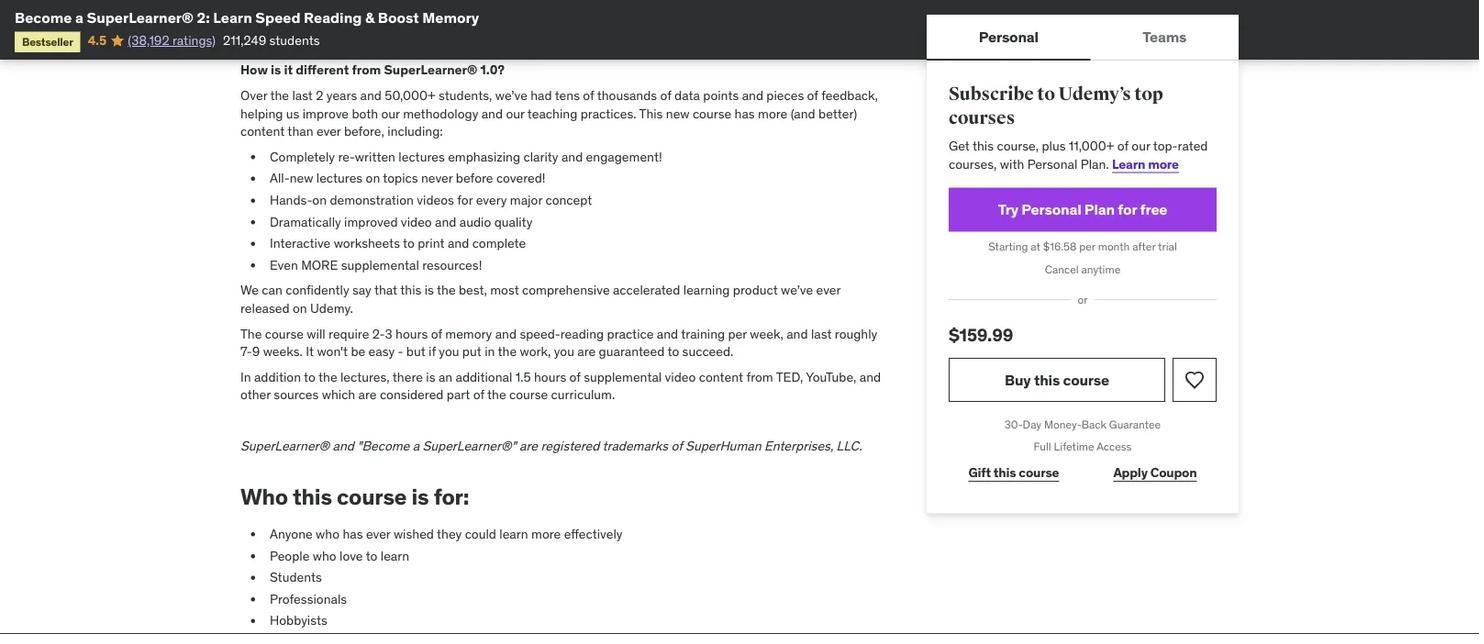 Task type: vqa. For each thing, say whether or not it's contained in the screenshot.
new to the left
yes



Task type: describe. For each thing, give the bounding box(es) containing it.
who
[[240, 483, 288, 511]]

1 horizontal spatial superlearner®
[[240, 437, 330, 454]]

is left it
[[271, 62, 281, 78]]

before,
[[344, 123, 385, 140]]

they
[[437, 526, 462, 542]]

students,
[[439, 87, 492, 104]]

written
[[355, 148, 396, 165]]

history
[[737, 18, 776, 35]]

of up (and at the right of page
[[807, 87, 819, 104]]

get
[[949, 138, 970, 154]]

and down the internet
[[415, 36, 436, 53]]

speed
[[256, 8, 301, 27]]

bestselling
[[317, 36, 380, 53]]

a inside took the internet by storm, becoming one of the top courses in the history of udemy, and resulting in a bestselling book and top-ranking podcast.
[[307, 36, 314, 53]]

1 horizontal spatial our
[[506, 105, 525, 122]]

try personal plan for free link
[[949, 188, 1217, 232]]

who this course is for:
[[240, 483, 469, 511]]

considered
[[380, 387, 444, 403]]

of right trademarks
[[671, 437, 683, 454]]

put
[[463, 343, 482, 360]]

this for buy this course
[[1034, 370, 1060, 389]]

points
[[703, 87, 739, 104]]

ever inside anyone who has ever wished they could learn more effectively people who love to learn students professionals hobbyists
[[366, 526, 391, 542]]

videos
[[417, 192, 454, 208]]

course up weeks.
[[265, 325, 304, 342]]

subscribe
[[949, 83, 1034, 106]]

is down resources!
[[425, 282, 434, 298]]

1 you from the left
[[439, 343, 459, 360]]

and right youtube,
[[860, 369, 881, 385]]

reading
[[304, 8, 362, 27]]

of right tens
[[583, 87, 594, 104]]

different
[[296, 62, 349, 78]]

ranking
[[464, 36, 507, 53]]

in inside how is it different from superlearner® 1.0? over the last 2 years and 50,000+ students, we've had tens of thousands of data points and pieces of feedback, helping us improve both our methodology and our teaching practices. this new course has more (and better) content than ever before, including: completely re-written lectures emphasizing clarity and engagement! all-new lectures on topics never before covered! hands-on demonstration videos for every major concept dramatically improved video and audio quality interactive worksheets to print and complete even more supplemental resources! we can confidently say that this is the best, most comprehensive accelerated learning product we've ever released on udemy. the course will require 2-3 hours of memory and speed-reading practice and training per week, and last roughly 7-9 weeks. it won't be easy - but if you put in the work, you are guaranteed to succeed. in addition to the lectures, there is an additional 1.5 hours of supplemental video content from ted, youtube, and other sources which are considered part of the course curriculum.
[[485, 343, 495, 360]]

memory
[[445, 325, 492, 342]]

improve
[[303, 105, 349, 122]]

and left speed-
[[495, 325, 517, 342]]

product
[[733, 282, 778, 298]]

the left work,
[[498, 343, 517, 360]]

top inside took the internet by storm, becoming one of the top courses in the history of udemy, and resulting in a bestselling book and top-ranking podcast.
[[631, 18, 650, 35]]

superlearner® inside how is it different from superlearner® 1.0? over the last 2 years and 50,000+ students, we've had tens of thousands of data points and pieces of feedback, helping us improve both our methodology and our teaching practices. this new course has more (and better) content than ever before, including: completely re-written lectures emphasizing clarity and engagement! all-new lectures on topics never before covered! hands-on demonstration videos for every major concept dramatically improved video and audio quality interactive worksheets to print and complete even more supplemental resources! we can confidently say that this is the best, most comprehensive accelerated learning product we've ever released on udemy. the course will require 2-3 hours of memory and speed-reading practice and training per week, and last roughly 7-9 weeks. it won't be easy - but if you put in the work, you are guaranteed to succeed. in addition to the lectures, there is an additional 1.5 hours of supplemental video content from ted, youtube, and other sources which are considered part of the course curriculum.
[[384, 62, 478, 78]]

hands-
[[270, 192, 312, 208]]

and right clarity
[[562, 148, 583, 165]]

0 vertical spatial video
[[401, 213, 432, 230]]

personal inside 'link'
[[1022, 200, 1082, 219]]

1 vertical spatial content
[[699, 369, 744, 385]]

trademarks
[[603, 437, 668, 454]]

the down additional
[[487, 387, 506, 403]]

every
[[476, 192, 507, 208]]

2 horizontal spatial on
[[366, 170, 380, 187]]

top- inside get this course, plus 11,000+ of our top-rated courses, with personal plan.
[[1154, 138, 1178, 154]]

of right history
[[779, 18, 790, 35]]

0 horizontal spatial our
[[381, 105, 400, 122]]

the up book
[[384, 18, 403, 35]]

professionals
[[270, 591, 347, 607]]

engagement!
[[586, 148, 662, 165]]

us
[[286, 105, 300, 122]]

1 vertical spatial more
[[1148, 155, 1179, 172]]

and up resources!
[[448, 235, 469, 251]]

course inside buy this course 'button'
[[1063, 370, 1110, 389]]

becoming
[[511, 18, 568, 35]]

enterprises,
[[765, 437, 834, 454]]

1 vertical spatial who
[[313, 547, 337, 564]]

it
[[284, 62, 293, 78]]

0 vertical spatial ever
[[317, 123, 341, 140]]

easy
[[369, 343, 395, 360]]

the up which
[[319, 369, 337, 385]]

2 you from the left
[[554, 343, 575, 360]]

ratings)
[[172, 32, 216, 49]]

personal inside get this course, plus 11,000+ of our top-rated courses, with personal plan.
[[1028, 155, 1078, 172]]

weeks.
[[263, 343, 303, 360]]

to left print
[[403, 235, 415, 251]]

all-
[[270, 170, 290, 187]]

llc.
[[837, 437, 862, 454]]

the
[[240, 325, 262, 342]]

addition
[[254, 369, 301, 385]]

0 horizontal spatial learn
[[381, 547, 409, 564]]

1 vertical spatial last
[[811, 325, 832, 342]]

course down 1.5
[[509, 387, 548, 403]]

book
[[383, 36, 412, 53]]

of up if
[[431, 325, 442, 342]]

over
[[240, 87, 267, 104]]

with
[[1000, 155, 1025, 172]]

$159.99
[[949, 323, 1014, 345]]

at
[[1031, 240, 1041, 254]]

and right points
[[742, 87, 764, 104]]

buy
[[1005, 370, 1031, 389]]

course,
[[997, 138, 1039, 154]]

"become
[[357, 437, 410, 454]]

1 vertical spatial lectures
[[316, 170, 363, 187]]

is left the an
[[426, 369, 436, 385]]

1 horizontal spatial lectures
[[399, 148, 445, 165]]

personal inside button
[[979, 27, 1039, 46]]

succeed.
[[683, 343, 734, 360]]

0 horizontal spatial hours
[[396, 325, 428, 342]]

$16.58
[[1043, 240, 1077, 254]]

lectures,
[[341, 369, 390, 385]]

buy this course button
[[949, 358, 1166, 402]]

and up both
[[360, 87, 382, 104]]

(38,192
[[128, 32, 169, 49]]

comprehensive
[[522, 282, 610, 298]]

become a superlearner™ 1.0,
[[240, 0, 806, 35]]

per inside how is it different from superlearner® 1.0? over the last 2 years and 50,000+ students, we've had tens of thousands of data points and pieces of feedback, helping us improve both our methodology and our teaching practices. this new course has more (and better) content than ever before, including: completely re-written lectures emphasizing clarity and engagement! all-new lectures on topics never before covered! hands-on demonstration videos for every major concept dramatically improved video and audio quality interactive worksheets to print and complete even more supplemental resources! we can confidently say that this is the best, most comprehensive accelerated learning product we've ever released on udemy. the course will require 2-3 hours of memory and speed-reading practice and training per week, and last roughly 7-9 weeks. it won't be easy - but if you put in the work, you are guaranteed to succeed. in addition to the lectures, there is an additional 1.5 hours of supplemental video content from ted, youtube, and other sources which are considered part of the course curriculum.
[[728, 325, 747, 342]]

tab list containing personal
[[927, 15, 1239, 61]]

years
[[327, 87, 357, 104]]

one
[[571, 18, 592, 35]]

and right udemy,
[[839, 18, 861, 35]]

tens
[[555, 87, 580, 104]]

to up sources
[[304, 369, 316, 385]]

practices.
[[581, 105, 637, 122]]

wishlist image
[[1184, 369, 1206, 391]]

of down additional
[[473, 387, 485, 403]]

for inside how is it different from superlearner® 1.0? over the last 2 years and 50,000+ students, we've had tens of thousands of data points and pieces of feedback, helping us improve both our methodology and our teaching practices. this new course has more (and better) content than ever before, including: completely re-written lectures emphasizing clarity and engagement! all-new lectures on topics never before covered! hands-on demonstration videos for every major concept dramatically improved video and audio quality interactive worksheets to print and complete even more supplemental resources! we can confidently say that this is the best, most comprehensive accelerated learning product we've ever released on udemy. the course will require 2-3 hours of memory and speed-reading practice and training per week, and last roughly 7-9 weeks. it won't be easy - but if you put in the work, you are guaranteed to succeed. in addition to the lectures, there is an additional 1.5 hours of supplemental video content from ted, youtube, and other sources which are considered part of the course curriculum.
[[457, 192, 473, 208]]

1 vertical spatial hours
[[534, 369, 567, 385]]

and down videos on the top
[[435, 213, 457, 230]]

1 vertical spatial ever
[[817, 282, 841, 298]]

back
[[1082, 417, 1107, 431]]

2
[[316, 87, 324, 104]]

practice
[[607, 325, 654, 342]]

an
[[439, 369, 453, 385]]

speed-
[[520, 325, 561, 342]]

of right one
[[595, 18, 606, 35]]

subscribe to udemy's top courses
[[949, 83, 1164, 129]]

this for who this course is for:
[[293, 483, 332, 511]]

more inside how is it different from superlearner® 1.0? over the last 2 years and 50,000+ students, we've had tens of thousands of data points and pieces of feedback, helping us improve both our methodology and our teaching practices. this new course has more (and better) content than ever before, including: completely re-written lectures emphasizing clarity and engagement! all-new lectures on topics never before covered! hands-on demonstration videos for every major concept dramatically improved video and audio quality interactive worksheets to print and complete even more supplemental resources! we can confidently say that this is the best, most comprehensive accelerated learning product we've ever released on udemy. the course will require 2-3 hours of memory and speed-reading practice and training per week, and last roughly 7-9 weeks. it won't be easy - but if you put in the work, you are guaranteed to succeed. in addition to the lectures, there is an additional 1.5 hours of supplemental video content from ted, youtube, and other sources which are considered part of the course curriculum.
[[758, 105, 788, 122]]

hobbyists
[[270, 612, 327, 629]]

including:
[[388, 123, 443, 140]]

say
[[352, 282, 372, 298]]

anyone who has ever wished they could learn more effectively people who love to learn students professionals hobbyists
[[270, 526, 623, 629]]

superhuman
[[686, 437, 761, 454]]

1 vertical spatial new
[[290, 170, 313, 187]]

more inside anyone who has ever wished they could learn more effectively people who love to learn students professionals hobbyists
[[531, 526, 561, 542]]

gift this course
[[969, 465, 1060, 481]]

guarantee
[[1110, 417, 1161, 431]]

3
[[385, 325, 393, 342]]

superlearner™
[[240, 18, 331, 35]]

1 horizontal spatial on
[[312, 192, 327, 208]]

major
[[510, 192, 543, 208]]

trial
[[1158, 240, 1177, 254]]

of left data
[[660, 87, 672, 104]]

apply
[[1114, 465, 1148, 481]]

become a superlearner® 2: learn speed reading & boost memory
[[15, 8, 479, 27]]

for:
[[434, 483, 469, 511]]



Task type: locate. For each thing, give the bounding box(es) containing it.
more down the "rated" at the right
[[1148, 155, 1179, 172]]

0 horizontal spatial for
[[457, 192, 473, 208]]

to right love
[[366, 547, 378, 564]]

top- down 'by'
[[439, 36, 464, 53]]

confidently
[[286, 282, 349, 298]]

interactive
[[270, 235, 331, 251]]

anyone
[[270, 526, 313, 542]]

has up love
[[343, 526, 363, 542]]

1 horizontal spatial supplemental
[[584, 369, 662, 385]]

1 vertical spatial top-
[[1154, 138, 1178, 154]]

gift this course link
[[949, 455, 1079, 492]]

and left training
[[657, 325, 678, 342]]

on down confidently
[[293, 300, 307, 316]]

we've left the had
[[495, 87, 528, 104]]

last left roughly
[[811, 325, 832, 342]]

supplemental down worksheets
[[341, 257, 419, 273]]

1 horizontal spatial from
[[747, 369, 774, 385]]

0 horizontal spatial has
[[343, 526, 363, 542]]

top right one
[[631, 18, 650, 35]]

0 vertical spatial has
[[735, 105, 755, 122]]

course inside gift this course link
[[1019, 465, 1060, 481]]

1 horizontal spatial more
[[758, 105, 788, 122]]

per up the anytime
[[1080, 240, 1096, 254]]

per inside starting at $16.58 per month after trial cancel anytime
[[1080, 240, 1096, 254]]

week,
[[750, 325, 784, 342]]

you right if
[[439, 343, 459, 360]]

11,000+
[[1069, 138, 1115, 154]]

covered!
[[496, 170, 546, 187]]

1 horizontal spatial for
[[1118, 200, 1137, 219]]

0 horizontal spatial video
[[401, 213, 432, 230]]

content down the succeed.
[[699, 369, 744, 385]]

internet
[[406, 18, 451, 35]]

but
[[406, 343, 426, 360]]

1 vertical spatial are
[[359, 387, 377, 403]]

2 vertical spatial are
[[520, 437, 538, 454]]

more down pieces
[[758, 105, 788, 122]]

for left free
[[1118, 200, 1137, 219]]

become inside become a superlearner™ 1.0,
[[749, 0, 796, 17]]

superlearner®
[[87, 8, 194, 27], [384, 62, 478, 78], [240, 437, 330, 454]]

ever
[[317, 123, 341, 140], [817, 282, 841, 298], [366, 526, 391, 542]]

starting
[[989, 240, 1028, 254]]

guaranteed
[[599, 343, 665, 360]]

personal up $16.58
[[1022, 200, 1082, 219]]

course up back
[[1063, 370, 1110, 389]]

our right both
[[381, 105, 400, 122]]

course down "become at the left bottom of the page
[[337, 483, 407, 511]]

personal up subscribe
[[979, 27, 1039, 46]]

our inside get this course, plus 11,000+ of our top-rated courses, with personal plan.
[[1132, 138, 1151, 154]]

0 vertical spatial supplemental
[[341, 257, 419, 273]]

1 horizontal spatial hours
[[534, 369, 567, 385]]

plus
[[1042, 138, 1066, 154]]

how
[[240, 62, 268, 78]]

top- up the "learn more"
[[1154, 138, 1178, 154]]

become for become a superlearner® 2: learn speed reading & boost memory
[[15, 8, 72, 27]]

our left teaching
[[506, 105, 525, 122]]

become for become a superlearner™ 1.0,
[[749, 0, 796, 17]]

tab list
[[927, 15, 1239, 61]]

0 vertical spatial content
[[240, 123, 285, 140]]

0 horizontal spatial content
[[240, 123, 285, 140]]

learn more link
[[1113, 155, 1179, 172]]

are down reading
[[578, 343, 596, 360]]

will
[[307, 325, 326, 342]]

courses inside took the internet by storm, becoming one of the top courses in the history of udemy, and resulting in a bestselling book and top-ranking podcast.
[[653, 18, 698, 35]]

2 vertical spatial more
[[531, 526, 561, 542]]

for inside 'link'
[[1118, 200, 1137, 219]]

0 horizontal spatial per
[[728, 325, 747, 342]]

the
[[384, 18, 403, 35], [609, 18, 628, 35], [715, 18, 734, 35], [270, 87, 289, 104], [437, 282, 456, 298], [498, 343, 517, 360], [319, 369, 337, 385], [487, 387, 506, 403]]

from down bestselling
[[352, 62, 381, 78]]

last
[[292, 87, 313, 104], [811, 325, 832, 342]]

0 horizontal spatial you
[[439, 343, 459, 360]]

1 vertical spatial top
[[1135, 83, 1164, 106]]

took the internet by storm, becoming one of the top courses in the history of udemy, and resulting in a bestselling book and top-ranking podcast.
[[240, 18, 861, 53]]

that
[[374, 282, 398, 298]]

0 vertical spatial more
[[758, 105, 788, 122]]

1 vertical spatial in
[[294, 36, 304, 53]]

in left history
[[701, 18, 712, 35]]

this for gift this course
[[994, 465, 1017, 481]]

we've right product
[[781, 282, 813, 298]]

a inside become a superlearner™ 1.0,
[[799, 0, 806, 17]]

the up us at the left top of the page
[[270, 87, 289, 104]]

before
[[456, 170, 493, 187]]

who right anyone
[[316, 526, 340, 542]]

2 horizontal spatial are
[[578, 343, 596, 360]]

feedback,
[[822, 87, 878, 104]]

you down reading
[[554, 343, 575, 360]]

helping
[[240, 105, 283, 122]]

1 horizontal spatial top
[[1135, 83, 1164, 106]]

concept
[[546, 192, 592, 208]]

is left the for:
[[412, 483, 429, 511]]

quality
[[494, 213, 533, 230]]

ever up roughly
[[817, 282, 841, 298]]

hours up but
[[396, 325, 428, 342]]

0 vertical spatial top
[[631, 18, 650, 35]]

lectures down including:
[[399, 148, 445, 165]]

this inside 'button'
[[1034, 370, 1060, 389]]

the right one
[[609, 18, 628, 35]]

0 vertical spatial superlearner®
[[87, 8, 194, 27]]

learn right the could at the bottom of page
[[500, 526, 528, 542]]

superlearner® up (38,192
[[87, 8, 194, 27]]

took
[[355, 18, 381, 35]]

course down full
[[1019, 465, 1060, 481]]

0 vertical spatial new
[[666, 105, 690, 122]]

last left 2
[[292, 87, 313, 104]]

1 vertical spatial we've
[[781, 282, 813, 298]]

of inside get this course, plus 11,000+ of our top-rated courses, with personal plan.
[[1118, 138, 1129, 154]]

this right 'buy'
[[1034, 370, 1060, 389]]

accelerated
[[613, 282, 681, 298]]

0 vertical spatial learn
[[500, 526, 528, 542]]

top- inside took the internet by storm, becoming one of the top courses in the history of udemy, and resulting in a bestselling book and top-ranking podcast.
[[439, 36, 464, 53]]

0 vertical spatial hours
[[396, 325, 428, 342]]

people
[[270, 547, 310, 564]]

0 vertical spatial on
[[366, 170, 380, 187]]

we
[[240, 282, 259, 298]]

0 vertical spatial are
[[578, 343, 596, 360]]

supplemental down guaranteed
[[584, 369, 662, 385]]

the left history
[[715, 18, 734, 35]]

1 vertical spatial courses
[[949, 107, 1015, 129]]

0 vertical spatial in
[[701, 18, 712, 35]]

this right the gift
[[994, 465, 1017, 481]]

courses down subscribe
[[949, 107, 1015, 129]]

2 horizontal spatial ever
[[817, 282, 841, 298]]

0 horizontal spatial are
[[359, 387, 377, 403]]

0 horizontal spatial we've
[[495, 87, 528, 104]]

if
[[429, 343, 436, 360]]

new down data
[[666, 105, 690, 122]]

courses up data
[[653, 18, 698, 35]]

to left the succeed.
[[668, 343, 679, 360]]

courses inside subscribe to udemy's top courses
[[949, 107, 1015, 129]]

0 horizontal spatial on
[[293, 300, 307, 316]]

0 horizontal spatial become
[[15, 8, 72, 27]]

curriculum.
[[551, 387, 615, 403]]

50,000+
[[385, 87, 436, 104]]

2 horizontal spatial superlearner®
[[384, 62, 478, 78]]

plan.
[[1081, 155, 1109, 172]]

students
[[270, 32, 320, 49]]

month
[[1098, 240, 1130, 254]]

2 horizontal spatial in
[[701, 18, 712, 35]]

1 horizontal spatial you
[[554, 343, 575, 360]]

top
[[631, 18, 650, 35], [1135, 83, 1164, 106]]

superlearner® down sources
[[240, 437, 330, 454]]

has down points
[[735, 105, 755, 122]]

0 vertical spatial we've
[[495, 87, 528, 104]]

0 horizontal spatial lectures
[[316, 170, 363, 187]]

both
[[352, 105, 378, 122]]

to left udemy's
[[1038, 83, 1056, 106]]

1 horizontal spatial has
[[735, 105, 755, 122]]

course down points
[[693, 105, 732, 122]]

1 horizontal spatial learn
[[500, 526, 528, 542]]

0 vertical spatial personal
[[979, 27, 1039, 46]]

(38,192 ratings)
[[128, 32, 216, 49]]

0 vertical spatial learn
[[213, 8, 252, 27]]

ted,
[[776, 369, 803, 385]]

are down the lectures,
[[359, 387, 377, 403]]

1 vertical spatial superlearner®
[[384, 62, 478, 78]]

this
[[639, 105, 663, 122]]

hours right 1.5
[[534, 369, 567, 385]]

course
[[693, 105, 732, 122], [265, 325, 304, 342], [1063, 370, 1110, 389], [509, 387, 548, 403], [1019, 465, 1060, 481], [337, 483, 407, 511]]

superlearner® up 50,000+
[[384, 62, 478, 78]]

learn
[[213, 8, 252, 27], [1113, 155, 1146, 172]]

1 horizontal spatial content
[[699, 369, 744, 385]]

from left the "ted,"
[[747, 369, 774, 385]]

0 vertical spatial per
[[1080, 240, 1096, 254]]

ever left wished at the bottom of the page
[[366, 526, 391, 542]]

2 horizontal spatial more
[[1148, 155, 1179, 172]]

0 horizontal spatial supplemental
[[341, 257, 419, 273]]

effectively
[[564, 526, 623, 542]]

1 vertical spatial per
[[728, 325, 747, 342]]

in down superlearner™
[[294, 36, 304, 53]]

1 horizontal spatial become
[[749, 0, 796, 17]]

has inside how is it different from superlearner® 1.0? over the last 2 years and 50,000+ students, we've had tens of thousands of data points and pieces of feedback, helping us improve both our methodology and our teaching practices. this new course has more (and better) content than ever before, including: completely re-written lectures emphasizing clarity and engagement! all-new lectures on topics never before covered! hands-on demonstration videos for every major concept dramatically improved video and audio quality interactive worksheets to print and complete even more supplemental resources! we can confidently say that this is the best, most comprehensive accelerated learning product we've ever released on udemy. the course will require 2-3 hours of memory and speed-reading practice and training per week, and last roughly 7-9 weeks. it won't be easy - but if you put in the work, you are guaranteed to succeed. in addition to the lectures, there is an additional 1.5 hours of supplemental video content from ted, youtube, and other sources which are considered part of the course curriculum.
[[735, 105, 755, 122]]

&
[[365, 8, 375, 27]]

audio
[[460, 213, 491, 230]]

this inside get this course, plus 11,000+ of our top-rated courses, with personal plan.
[[973, 138, 994, 154]]

1 horizontal spatial we've
[[781, 282, 813, 298]]

money-
[[1045, 417, 1082, 431]]

1 horizontal spatial are
[[520, 437, 538, 454]]

to inside subscribe to udemy's top courses
[[1038, 83, 1056, 106]]

and left "become at the left bottom of the page
[[333, 437, 354, 454]]

has
[[735, 105, 755, 122], [343, 526, 363, 542]]

1 vertical spatial learn
[[1113, 155, 1146, 172]]

lectures down re- at the left top of page
[[316, 170, 363, 187]]

this right that
[[400, 282, 422, 298]]

pieces
[[767, 87, 804, 104]]

learn right the plan.
[[1113, 155, 1146, 172]]

0 horizontal spatial superlearner®
[[87, 8, 194, 27]]

better)
[[819, 105, 857, 122]]

per left week,
[[728, 325, 747, 342]]

0 horizontal spatial courses
[[653, 18, 698, 35]]

content down helping
[[240, 123, 285, 140]]

0 horizontal spatial from
[[352, 62, 381, 78]]

even
[[270, 257, 298, 273]]

1 vertical spatial supplemental
[[584, 369, 662, 385]]

0 horizontal spatial more
[[531, 526, 561, 542]]

1 horizontal spatial learn
[[1113, 155, 1146, 172]]

0 horizontal spatial top
[[631, 18, 650, 35]]

in right put
[[485, 343, 495, 360]]

1 horizontal spatial video
[[665, 369, 696, 385]]

2 horizontal spatial our
[[1132, 138, 1151, 154]]

of
[[595, 18, 606, 35], [779, 18, 790, 35], [583, 87, 594, 104], [660, 87, 672, 104], [807, 87, 819, 104], [1118, 138, 1129, 154], [431, 325, 442, 342], [570, 369, 581, 385], [473, 387, 485, 403], [671, 437, 683, 454]]

our up the "learn more"
[[1132, 138, 1151, 154]]

0 horizontal spatial in
[[294, 36, 304, 53]]

2 vertical spatial personal
[[1022, 200, 1082, 219]]

who left love
[[313, 547, 337, 564]]

1 vertical spatial from
[[747, 369, 774, 385]]

1 vertical spatial learn
[[381, 547, 409, 564]]

1 horizontal spatial last
[[811, 325, 832, 342]]

2 vertical spatial on
[[293, 300, 307, 316]]

this for get this course, plus 11,000+ of our top-rated courses, with personal plan.
[[973, 138, 994, 154]]

0 horizontal spatial last
[[292, 87, 313, 104]]

anytime
[[1082, 262, 1121, 277]]

0 vertical spatial lectures
[[399, 148, 445, 165]]

for down before
[[457, 192, 473, 208]]

1 vertical spatial has
[[343, 526, 363, 542]]

top inside subscribe to udemy's top courses
[[1135, 83, 1164, 106]]

of up the "learn more"
[[1118, 138, 1129, 154]]

sources
[[274, 387, 319, 403]]

video up print
[[401, 213, 432, 230]]

work,
[[520, 343, 551, 360]]

learn down wished at the bottom of the page
[[381, 547, 409, 564]]

this inside how is it different from superlearner® 1.0? over the last 2 years and 50,000+ students, we've had tens of thousands of data points and pieces of feedback, helping us improve both our methodology and our teaching practices. this new course has more (and better) content than ever before, including: completely re-written lectures emphasizing clarity and engagement! all-new lectures on topics never before covered! hands-on demonstration videos for every major concept dramatically improved video and audio quality interactive worksheets to print and complete even more supplemental resources! we can confidently say that this is the best, most comprehensive accelerated learning product we've ever released on udemy. the course will require 2-3 hours of memory and speed-reading practice and training per week, and last roughly 7-9 weeks. it won't be easy - but if you put in the work, you are guaranteed to succeed. in addition to the lectures, there is an additional 1.5 hours of supplemental video content from ted, youtube, and other sources which are considered part of the course curriculum.
[[400, 282, 422, 298]]

personal button
[[927, 15, 1091, 59]]

has inside anyone who has ever wished they could learn more effectively people who love to learn students professionals hobbyists
[[343, 526, 363, 542]]

1 horizontal spatial new
[[666, 105, 690, 122]]

could
[[465, 526, 497, 542]]

personal
[[979, 27, 1039, 46], [1028, 155, 1078, 172], [1022, 200, 1082, 219]]

bestseller
[[22, 34, 73, 49]]

0 vertical spatial from
[[352, 62, 381, 78]]

0 vertical spatial top-
[[439, 36, 464, 53]]

2 vertical spatial ever
[[366, 526, 391, 542]]

and down students,
[[482, 105, 503, 122]]

become up history
[[749, 0, 796, 17]]

and right week,
[[787, 325, 808, 342]]

rated
[[1178, 138, 1208, 154]]

more
[[758, 105, 788, 122], [1148, 155, 1179, 172], [531, 526, 561, 542]]

of up curriculum.
[[570, 369, 581, 385]]

learn up the '211,249'
[[213, 8, 252, 27]]

students
[[270, 569, 322, 586]]

the down resources!
[[437, 282, 456, 298]]

to inside anyone who has ever wished they could learn more effectively people who love to learn students professionals hobbyists
[[366, 547, 378, 564]]

on up demonstration
[[366, 170, 380, 187]]

1 vertical spatial personal
[[1028, 155, 1078, 172]]

1 horizontal spatial top-
[[1154, 138, 1178, 154]]

become up bestseller
[[15, 8, 72, 27]]

top right udemy's
[[1135, 83, 1164, 106]]

are left registered
[[520, 437, 538, 454]]

demonstration
[[330, 192, 414, 208]]

2 vertical spatial in
[[485, 343, 495, 360]]

roughly
[[835, 325, 878, 342]]

1.0?
[[481, 62, 505, 78]]

never
[[421, 170, 453, 187]]

0 horizontal spatial ever
[[317, 123, 341, 140]]

video down the succeed.
[[665, 369, 696, 385]]

211,249
[[223, 32, 266, 49]]

0 horizontal spatial learn
[[213, 8, 252, 27]]

training
[[681, 325, 725, 342]]

supplemental
[[341, 257, 419, 273], [584, 369, 662, 385]]

learn
[[500, 526, 528, 542], [381, 547, 409, 564]]

memory
[[423, 8, 479, 27]]

than
[[288, 123, 313, 140]]

1 vertical spatial on
[[312, 192, 327, 208]]

2 vertical spatial superlearner®
[[240, 437, 330, 454]]

video
[[401, 213, 432, 230], [665, 369, 696, 385]]

1 horizontal spatial in
[[485, 343, 495, 360]]

there
[[393, 369, 423, 385]]

try
[[998, 200, 1019, 219]]

cancel
[[1045, 262, 1079, 277]]

apply coupon
[[1114, 465, 1197, 481]]

access
[[1097, 440, 1132, 454]]

0 vertical spatial who
[[316, 526, 340, 542]]



